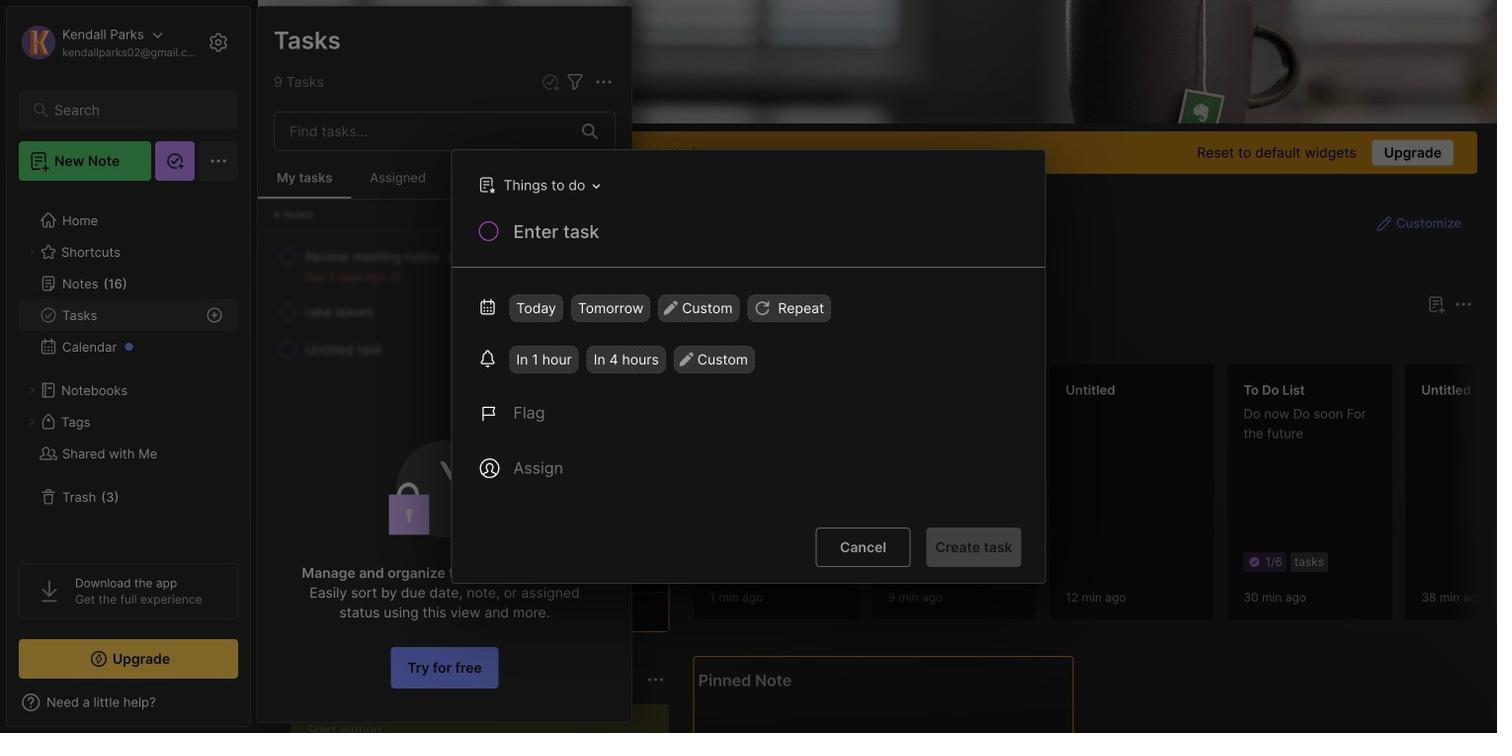 Task type: describe. For each thing, give the bounding box(es) containing it.
Enter task text field
[[511, 219, 1021, 253]]

Find tasks… text field
[[278, 115, 570, 148]]

tree inside main element
[[7, 193, 250, 545]]

Go to note or move task field
[[469, 171, 607, 200]]

expand tags image
[[26, 416, 38, 428]]

new task image
[[541, 72, 560, 92]]

main element
[[0, 0, 257, 733]]

expand notebooks image
[[26, 384, 38, 396]]



Task type: vqa. For each thing, say whether or not it's contained in the screenshot.
2nd More actions image
no



Task type: locate. For each thing, give the bounding box(es) containing it.
tab
[[697, 328, 755, 352]]

tree
[[7, 193, 250, 545]]

settings image
[[207, 31, 230, 54]]

Start writing… text field
[[306, 705, 668, 733]]

None search field
[[54, 98, 212, 122]]

Search text field
[[54, 101, 212, 120]]

row group
[[693, 364, 1497, 632]]

none search field inside main element
[[54, 98, 212, 122]]



